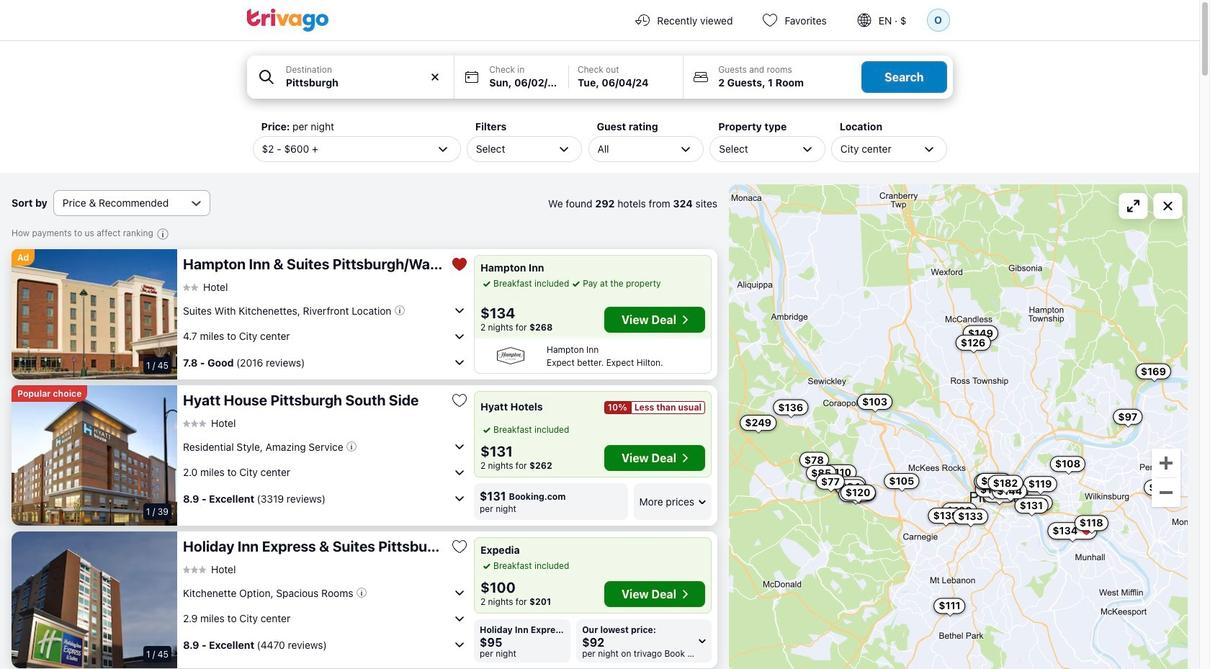 Task type: locate. For each thing, give the bounding box(es) containing it.
clear image
[[429, 71, 442, 84]]

holiday inn express & suites pittsburgh west - green tree, (pittsburgh, usa) image
[[12, 532, 177, 668]]

None field
[[247, 55, 454, 99]]

hyatt house pittsburgh south side, (pittsburgh, usa) image
[[12, 385, 177, 526]]

trivago logo image
[[247, 9, 329, 32]]



Task type: describe. For each thing, give the bounding box(es) containing it.
Where to? search field
[[286, 75, 445, 90]]

hampton inn image
[[481, 346, 541, 366]]

map region
[[729, 184, 1188, 669]]

hampton inn & suites pittsburgh/waterfront-west homestead, (pittsburgh, usa) image
[[12, 249, 177, 380]]



Task type: vqa. For each thing, say whether or not it's contained in the screenshot.
MAP Region
yes



